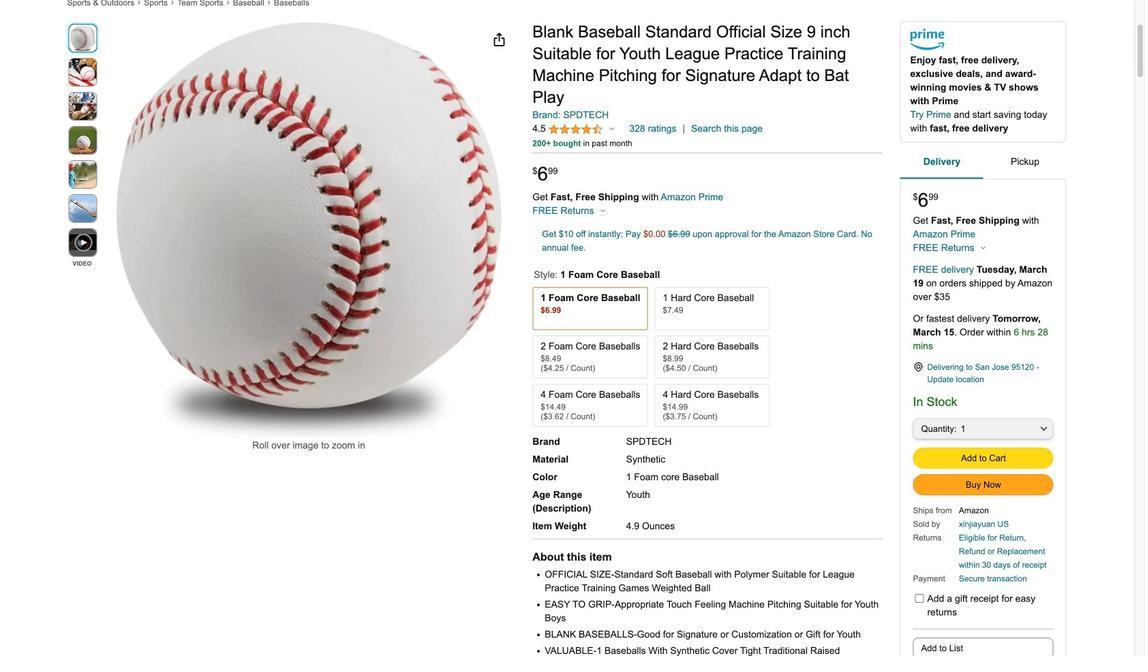 Task type: vqa. For each thing, say whether or not it's contained in the screenshot.
rightmost 19
no



Task type: locate. For each thing, give the bounding box(es) containing it.
None submit
[[69, 25, 96, 52], [69, 59, 96, 86], [69, 93, 96, 120], [69, 127, 96, 154], [69, 161, 96, 188], [69, 195, 96, 222], [69, 229, 96, 256], [914, 449, 1053, 468], [914, 475, 1053, 495], [69, 25, 96, 52], [69, 59, 96, 86], [69, 93, 96, 120], [69, 127, 96, 154], [69, 161, 96, 188], [69, 195, 96, 222], [69, 229, 96, 256], [914, 449, 1053, 468], [914, 475, 1053, 495]]

None checkbox
[[916, 595, 924, 603]]

None radio
[[914, 638, 1054, 657]]

popover image
[[981, 246, 986, 249]]

option group
[[529, 285, 883, 430]]

tab list
[[901, 145, 1067, 180]]



Task type: describe. For each thing, give the bounding box(es) containing it.
dropdown image
[[1041, 426, 1048, 432]]

amazon prime logo image
[[911, 29, 945, 53]]

blank baseball standard official size 9 inch suitable for youth league practice training machine pitching for signature adapt to bat play image
[[115, 21, 503, 439]]



